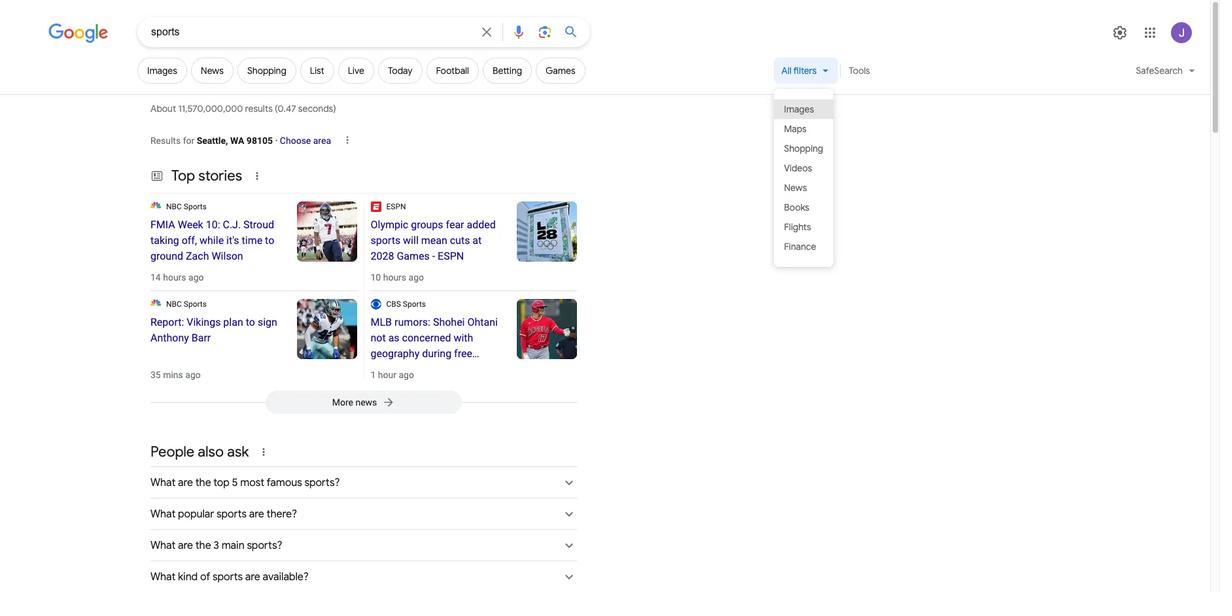Task type: vqa. For each thing, say whether or not it's contained in the screenshot.
Betting
yes



Task type: locate. For each thing, give the bounding box(es) containing it.
images link
[[137, 58, 187, 84], [774, 99, 834, 119]]

0 vertical spatial images
[[147, 65, 177, 77]]

nbc sports
[[166, 202, 207, 211], [166, 300, 207, 309]]

to left 'sign'
[[246, 316, 255, 328]]

images
[[147, 65, 177, 77], [784, 103, 814, 115]]

sports up vikings
[[184, 300, 207, 309]]

during
[[422, 347, 452, 360]]

add today element
[[388, 65, 413, 77]]

1 vertical spatial news link
[[774, 178, 834, 198]]

0 horizontal spatial espn
[[386, 202, 406, 211]]

0 horizontal spatial images link
[[137, 58, 187, 84]]

finance
[[784, 240, 816, 252]]

search by voice image
[[511, 24, 527, 40]]

hour
[[378, 370, 397, 380]]

espn
[[386, 202, 406, 211], [438, 250, 464, 262]]

news link
[[191, 58, 234, 84], [774, 178, 834, 198]]

35 mins ago
[[151, 370, 201, 380]]

news up the '11,570,000,000'
[[201, 65, 224, 77]]

2 hours from the left
[[383, 272, 406, 283]]

football link
[[426, 58, 479, 84]]

nbc for report:
[[166, 300, 182, 309]]

images up maps
[[784, 103, 814, 115]]

None search field
[[0, 16, 590, 47]]

ground
[[151, 250, 183, 262]]

add betting element
[[493, 65, 522, 77]]

∙
[[275, 135, 278, 146]]

news for right news link
[[784, 182, 807, 193]]

to
[[265, 234, 274, 247], [246, 316, 255, 328]]

nbc up fmia
[[166, 202, 182, 211]]

choose
[[280, 135, 311, 146]]

today link
[[378, 58, 422, 84]]

1 vertical spatial espn
[[438, 250, 464, 262]]

0 horizontal spatial news link
[[191, 58, 234, 84]]

1 horizontal spatial images link
[[774, 99, 834, 119]]

sports
[[184, 202, 207, 211], [184, 300, 207, 309], [403, 300, 426, 309]]

ago up cbs sports
[[409, 272, 424, 283]]

free
[[454, 347, 472, 360]]

espn up olympic
[[386, 202, 406, 211]]

to right time
[[265, 234, 274, 247]]

0 vertical spatial nbc sports
[[166, 202, 207, 211]]

nbc up report:
[[166, 300, 182, 309]]

ago right mins
[[185, 370, 201, 380]]

1 horizontal spatial news
[[784, 182, 807, 193]]

0 horizontal spatial shopping link
[[237, 58, 296, 84]]

shopping up results
[[247, 65, 286, 77]]

nbc sports up vikings
[[166, 300, 207, 309]]

news link up the '11,570,000,000'
[[191, 58, 234, 84]]

vikings
[[187, 316, 221, 328]]

1 horizontal spatial hours
[[383, 272, 406, 283]]

0 horizontal spatial images
[[147, 65, 177, 77]]

games down will
[[397, 250, 430, 262]]

added
[[467, 219, 496, 231]]

news
[[201, 65, 224, 77], [784, 182, 807, 193]]

hours right 14
[[163, 272, 186, 283]]

0 vertical spatial nbc
[[166, 202, 182, 211]]

0 vertical spatial shopping link
[[237, 58, 296, 84]]

1 vertical spatial to
[[246, 316, 255, 328]]

2 nbc sports from the top
[[166, 300, 207, 309]]

1 nbc sports from the top
[[166, 202, 207, 211]]

games
[[546, 65, 576, 77], [397, 250, 430, 262]]

0 horizontal spatial games
[[397, 250, 430, 262]]

news up 'books'
[[784, 182, 807, 193]]

games link
[[536, 58, 585, 84]]

news inside menu
[[784, 182, 807, 193]]

flights link
[[774, 217, 834, 237]]

while
[[200, 234, 224, 247]]

1 vertical spatial shopping link
[[774, 139, 834, 158]]

1 nbc from the top
[[166, 202, 182, 211]]

google image
[[48, 24, 109, 43]]

ago for off,
[[188, 272, 204, 283]]

images for news
[[147, 65, 177, 77]]

games inside 'olympic groups fear added sports will mean cuts at 2028 games - espn'
[[397, 250, 430, 262]]

0 horizontal spatial to
[[246, 316, 255, 328]]

images inside menu
[[784, 103, 814, 115]]

menu containing images
[[774, 89, 834, 267]]

0 horizontal spatial shopping
[[247, 65, 286, 77]]

images link up maps
[[774, 99, 834, 119]]

sports up rumors:
[[403, 300, 426, 309]]

interest
[[417, 379, 453, 391]]

about
[[151, 103, 176, 115]]

0 horizontal spatial news
[[201, 65, 224, 77]]

search by image image
[[537, 24, 553, 40]]

list
[[310, 65, 324, 77]]

results
[[151, 135, 181, 146]]

nbc for fmia
[[166, 202, 182, 211]]

maps link
[[774, 119, 834, 139]]

ago down the zach at the left top of the page
[[188, 272, 204, 283]]

groups
[[411, 219, 443, 231]]

time
[[242, 234, 262, 247]]

concerned
[[402, 332, 451, 344]]

aaron
[[408, 363, 436, 376]]

mlb rumors: shohei ohtani not as concerned with geography during free agency, aaron nola garnering interest heading
[[371, 315, 504, 391]]

1 horizontal spatial espn
[[438, 250, 464, 262]]

today
[[388, 65, 413, 77]]

hours
[[163, 272, 186, 283], [383, 272, 406, 283]]

fmia week 10: c.j. stroud taking off, while it's time to ground zach wilson heading
[[151, 217, 284, 264]]

nola
[[438, 363, 460, 376]]

1 horizontal spatial images
[[784, 103, 814, 115]]

1 vertical spatial shopping
[[784, 142, 823, 154]]

ago right hour
[[399, 370, 414, 380]]

1 horizontal spatial shopping
[[784, 142, 823, 154]]

1 vertical spatial nbc sports
[[166, 300, 207, 309]]

betting link
[[483, 58, 532, 84]]

1 vertical spatial images
[[784, 103, 814, 115]]

0 vertical spatial to
[[265, 234, 274, 247]]

news link up 'books'
[[774, 178, 834, 198]]

shopping down the maps link
[[784, 142, 823, 154]]

mins
[[163, 370, 183, 380]]

week
[[178, 219, 203, 231]]

report:
[[151, 316, 184, 328]]

images for maps
[[784, 103, 814, 115]]

2 nbc from the top
[[166, 300, 182, 309]]

1 horizontal spatial to
[[265, 234, 274, 247]]

0 vertical spatial news
[[201, 65, 224, 77]]

not
[[371, 332, 386, 344]]

1 vertical spatial images link
[[774, 99, 834, 119]]

0 vertical spatial games
[[546, 65, 576, 77]]

shopping inside menu
[[784, 142, 823, 154]]

games down search by image
[[546, 65, 576, 77]]

shopping
[[247, 65, 286, 77], [784, 142, 823, 154]]

2028
[[371, 250, 394, 262]]

1 vertical spatial nbc
[[166, 300, 182, 309]]

10 hours ago
[[371, 272, 424, 283]]

mlb rumors: shohei ohtani not as concerned with geography during free agency, aaron nola garnering interest
[[371, 316, 498, 391]]

1 vertical spatial games
[[397, 250, 430, 262]]

0 vertical spatial images link
[[137, 58, 187, 84]]

1 horizontal spatial games
[[546, 65, 576, 77]]

0 vertical spatial espn
[[386, 202, 406, 211]]

ago for barr
[[185, 370, 201, 380]]

nbc
[[166, 202, 182, 211], [166, 300, 182, 309]]

shohei
[[433, 316, 465, 328]]

to inside report: vikings plan to sign anthony barr
[[246, 316, 255, 328]]

shopping link up results
[[237, 58, 296, 84]]

barr
[[192, 332, 211, 344]]

results
[[245, 103, 273, 115]]

c.j.
[[223, 219, 241, 231]]

live link
[[338, 58, 374, 84]]

images link for maps
[[774, 99, 834, 119]]

menu
[[774, 89, 834, 267]]

1 vertical spatial news
[[784, 182, 807, 193]]

1 hours from the left
[[163, 272, 186, 283]]

shopping link up videos
[[774, 139, 834, 158]]

add list element
[[310, 65, 324, 77]]

it's
[[226, 234, 239, 247]]

also
[[198, 443, 224, 461]]

nbc sports up week
[[166, 202, 207, 211]]

espn right the -
[[438, 250, 464, 262]]

videos link
[[774, 158, 834, 178]]

1 horizontal spatial shopping link
[[774, 139, 834, 158]]

garnering
[[371, 379, 415, 391]]

0 vertical spatial shopping
[[247, 65, 286, 77]]

mean
[[421, 234, 447, 247]]

filters
[[794, 65, 817, 77]]

images up about
[[147, 65, 177, 77]]

0 horizontal spatial hours
[[163, 272, 186, 283]]

for
[[183, 135, 194, 146]]

hours right 10
[[383, 272, 406, 283]]

11,570,000,000
[[178, 103, 243, 115]]

sports for week
[[184, 202, 207, 211]]

tools button
[[843, 58, 876, 84]]

shopping link
[[237, 58, 296, 84], [774, 139, 834, 158]]

0 vertical spatial news link
[[191, 58, 234, 84]]

images link up about
[[137, 58, 187, 84]]

sports up week
[[184, 202, 207, 211]]



Task type: describe. For each thing, give the bounding box(es) containing it.
results for seattle, wa 98105 ∙ choose area
[[151, 135, 331, 146]]

nbc sports for week
[[166, 202, 207, 211]]

(0.47
[[275, 103, 296, 115]]

report: vikings plan to sign anthony barr
[[151, 316, 277, 344]]

olympic
[[371, 219, 408, 231]]

choose area button
[[280, 122, 331, 154]]

tools
[[849, 65, 870, 77]]

books
[[784, 201, 810, 213]]

images link for news
[[137, 58, 187, 84]]

safesearch
[[1136, 65, 1183, 77]]

add games element
[[546, 65, 576, 77]]

to inside fmia week 10: c.j. stroud taking off, while it's time to ground zach wilson
[[265, 234, 274, 247]]

all filters
[[782, 65, 817, 77]]

flights
[[784, 221, 811, 233]]

taking
[[151, 234, 179, 247]]

geography
[[371, 347, 420, 360]]

Search search field
[[151, 25, 471, 41]]

more news
[[332, 397, 377, 408]]

shopping link for news
[[237, 58, 296, 84]]

anthony
[[151, 332, 189, 344]]

cuts
[[450, 234, 470, 247]]

espn inside 'olympic groups fear added sports will mean cuts at 2028 games - espn'
[[438, 250, 464, 262]]

sign
[[258, 316, 277, 328]]

nbc sports for vikings
[[166, 300, 207, 309]]

olympic groups fear added sports will mean cuts at 2028 games - espn heading
[[371, 217, 504, 264]]

shopping for maps
[[784, 142, 823, 154]]

1 horizontal spatial news link
[[774, 178, 834, 198]]

14
[[151, 272, 161, 283]]

live
[[348, 65, 364, 77]]

wa
[[230, 135, 244, 146]]

about 11,570,000,000 results (0.47 seconds)
[[151, 103, 338, 115]]

seattle,
[[197, 135, 228, 146]]

all
[[782, 65, 792, 77]]

people also ask
[[151, 443, 249, 461]]

-
[[432, 250, 435, 262]]

news for left news link
[[201, 65, 224, 77]]

fmia week 10: c.j. stroud taking off, while it's time to ground zach wilson
[[151, 219, 274, 262]]

ohtani
[[467, 316, 498, 328]]

football
[[436, 65, 469, 77]]

as
[[388, 332, 400, 344]]

safesearch button
[[1128, 58, 1203, 89]]

news
[[356, 397, 377, 408]]

finance link
[[774, 237, 834, 257]]

14 hours ago
[[151, 272, 204, 283]]

shopping for news
[[247, 65, 286, 77]]

sports for vikings
[[184, 300, 207, 309]]

hours for fmia week 10: c.j. stroud taking off, while it's time to ground zach wilson
[[163, 272, 186, 283]]

shopping link for maps
[[774, 139, 834, 158]]

will
[[403, 234, 419, 247]]

zach
[[186, 250, 209, 262]]

1
[[371, 370, 376, 380]]

35
[[151, 370, 161, 380]]

list link
[[300, 58, 334, 84]]

more
[[332, 397, 353, 408]]

people
[[151, 443, 195, 461]]

agency,
[[371, 363, 406, 376]]

maps
[[784, 123, 807, 134]]

add live element
[[348, 65, 364, 77]]

cbs
[[386, 300, 401, 309]]

ask
[[227, 443, 249, 461]]

rumors:
[[395, 316, 431, 328]]

at
[[473, 234, 482, 247]]

top stories
[[171, 167, 242, 185]]

mlb
[[371, 316, 392, 328]]

area
[[313, 135, 331, 146]]

top
[[171, 167, 195, 185]]

add football element
[[436, 65, 469, 77]]

fmia
[[151, 219, 175, 231]]

10
[[371, 272, 381, 283]]

all filters button
[[774, 58, 839, 89]]

books link
[[774, 198, 834, 217]]

ago for concerned
[[399, 370, 414, 380]]

sports for rumors:
[[403, 300, 426, 309]]

fear
[[446, 219, 464, 231]]

stories
[[198, 167, 242, 185]]

with
[[454, 332, 473, 344]]

98105
[[247, 135, 273, 146]]

report: vikings plan to sign anthony barr heading
[[151, 315, 284, 346]]

sports
[[371, 234, 401, 247]]

more news link
[[161, 391, 567, 414]]

hours for olympic groups fear added sports will mean cuts at 2028 games - espn
[[383, 272, 406, 283]]

cbs sports
[[386, 300, 426, 309]]

ago for mean
[[409, 272, 424, 283]]

betting
[[493, 65, 522, 77]]

1 hour ago
[[371, 370, 414, 380]]

off,
[[182, 234, 197, 247]]



